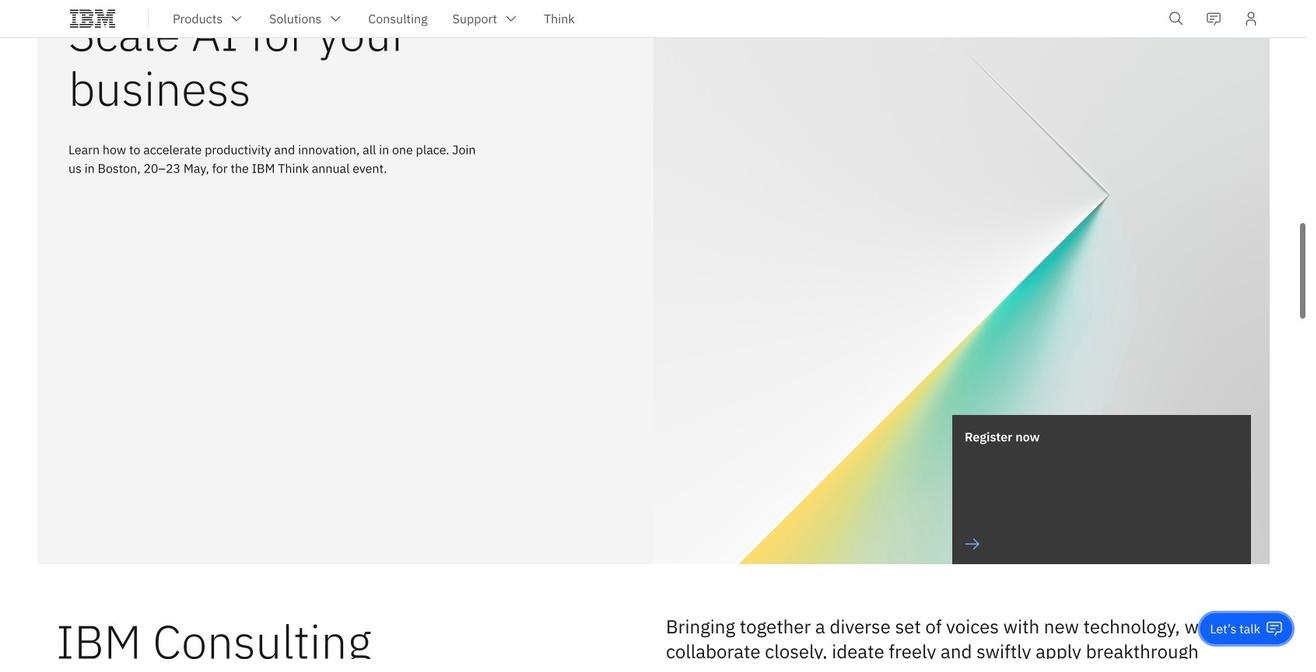 Task type: describe. For each thing, give the bounding box(es) containing it.
let's talk element
[[1210, 621, 1261, 638]]



